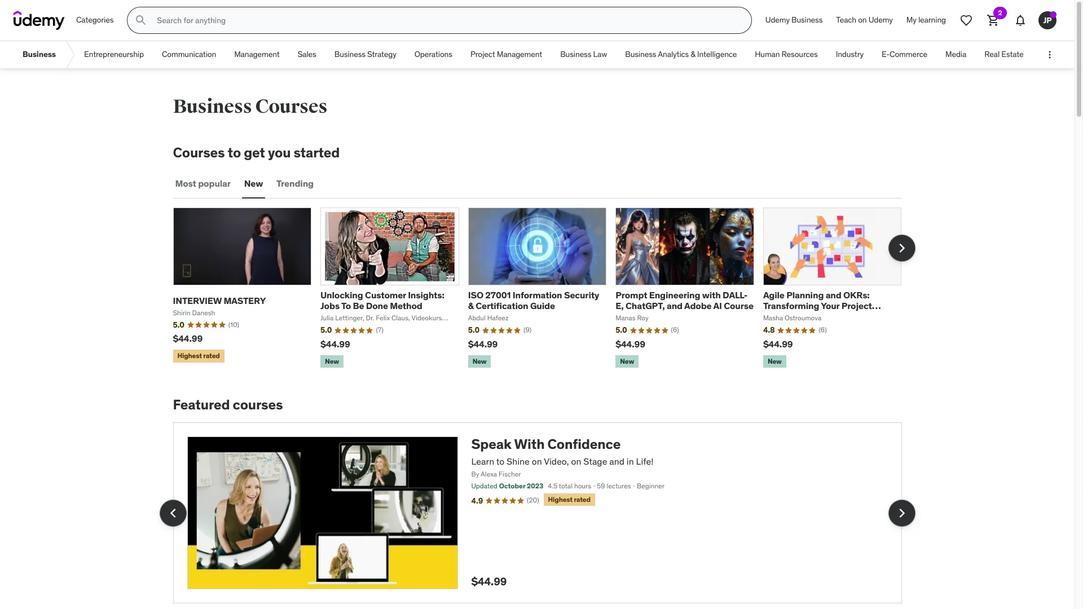 Task type: describe. For each thing, give the bounding box(es) containing it.
prompt engineering with dall- e, chatgpt, and adobe ai course
[[616, 289, 754, 312]]

business strategy
[[334, 49, 397, 59]]

prompt engineering with dall- e, chatgpt, and adobe ai course link
[[616, 289, 754, 312]]

in
[[627, 456, 634, 467]]

guide
[[530, 300, 555, 312]]

0 vertical spatial to
[[228, 144, 241, 161]]

featured
[[173, 396, 230, 414]]

mastery
[[224, 295, 266, 306]]

business analytics & intelligence
[[625, 49, 737, 59]]

communication link
[[153, 41, 225, 68]]

october
[[499, 482, 526, 490]]

59
[[597, 482, 605, 490]]

by
[[471, 470, 479, 479]]

1 horizontal spatial courses
[[255, 95, 327, 119]]

udemy business
[[766, 15, 823, 25]]

estate
[[1002, 49, 1024, 59]]

you
[[268, 144, 291, 161]]

get
[[244, 144, 265, 161]]

courses
[[233, 396, 283, 414]]

notifications image
[[1014, 14, 1028, 27]]

highest rated
[[548, 495, 591, 504]]

operations
[[415, 49, 453, 59]]

human resources
[[755, 49, 818, 59]]

security
[[564, 289, 599, 301]]

interview  mastery
[[173, 295, 266, 306]]

categories
[[76, 15, 114, 25]]

dall-
[[723, 289, 748, 301]]

with
[[702, 289, 721, 301]]

customer
[[365, 289, 406, 301]]

unlocking customer insights: jobs to be done method link
[[321, 289, 445, 312]]

interview
[[173, 295, 222, 306]]

fischer
[[499, 470, 521, 479]]

confidence
[[548, 436, 621, 453]]

more subcategory menu links image
[[1045, 49, 1056, 60]]

jp
[[1044, 15, 1052, 25]]

management link
[[225, 41, 289, 68]]

strategy
[[367, 49, 397, 59]]

to inside speak with confidence learn to shine on video, on stage and in life! by alexa fischer
[[496, 456, 505, 467]]

iso 27001 information security & certification guide
[[468, 289, 599, 312]]

information
[[513, 289, 562, 301]]

shine
[[507, 456, 530, 467]]

4.9
[[471, 496, 483, 506]]

new
[[244, 178, 263, 189]]

most
[[175, 178, 196, 189]]

(20)
[[527, 496, 539, 504]]

transforming
[[763, 300, 820, 312]]

my learning link
[[900, 7, 953, 34]]

carousel element containing speak with confidence
[[159, 423, 916, 604]]

total
[[559, 482, 573, 490]]

beginner
[[637, 482, 665, 490]]

wishlist image
[[960, 14, 973, 27]]

video,
[[544, 456, 569, 467]]

2 next image from the top
[[893, 504, 911, 522]]

and inside speak with confidence learn to shine on video, on stage and in life! by alexa fischer
[[610, 456, 625, 467]]

teach on udemy
[[837, 15, 893, 25]]

rated
[[574, 495, 591, 504]]

& inside iso 27001 information security & certification guide
[[468, 300, 474, 312]]

project inside agile planning and okrs: transforming your project outcomes
[[842, 300, 872, 312]]

media
[[946, 49, 967, 59]]

1 horizontal spatial on
[[571, 456, 582, 467]]

business law link
[[551, 41, 616, 68]]

unlocking
[[321, 289, 363, 301]]

0 vertical spatial project
[[471, 49, 495, 59]]

management inside management "link"
[[234, 49, 280, 59]]

learn
[[471, 456, 494, 467]]

alexa
[[481, 470, 497, 479]]

2
[[999, 8, 1003, 17]]

analytics
[[658, 49, 689, 59]]

your
[[821, 300, 840, 312]]

engineering
[[649, 289, 701, 301]]

sales link
[[289, 41, 325, 68]]

jp link
[[1034, 7, 1062, 34]]

agile planning and okrs: transforming your project outcomes
[[763, 289, 872, 322]]

industry link
[[827, 41, 873, 68]]

business for business analytics & intelligence
[[625, 49, 657, 59]]

$44.99
[[471, 575, 507, 589]]

business courses
[[173, 95, 327, 119]]

iso 27001 information security & certification guide link
[[468, 289, 599, 312]]

lectures
[[607, 482, 631, 490]]

1 next image from the top
[[893, 239, 911, 257]]

project management
[[471, 49, 542, 59]]

course
[[724, 300, 754, 312]]

courses to get you started
[[173, 144, 340, 161]]

2 horizontal spatial on
[[858, 15, 867, 25]]

agile planning and okrs: transforming your project outcomes link
[[763, 289, 881, 322]]



Task type: vqa. For each thing, say whether or not it's contained in the screenshot.
Updated October 2023
yes



Task type: locate. For each thing, give the bounding box(es) containing it.
0 vertical spatial courses
[[255, 95, 327, 119]]

business
[[792, 15, 823, 25], [23, 49, 56, 59], [334, 49, 366, 59], [560, 49, 592, 59], [625, 49, 657, 59], [173, 95, 252, 119]]

you have alerts image
[[1050, 11, 1057, 18]]

real
[[985, 49, 1000, 59]]

popular
[[198, 178, 231, 189]]

and left adobe
[[667, 300, 683, 312]]

0 vertical spatial carousel element
[[173, 208, 916, 370]]

0 horizontal spatial courses
[[173, 144, 225, 161]]

entrepreneurship link
[[75, 41, 153, 68]]

business inside 'link'
[[560, 49, 592, 59]]

udemy business link
[[759, 7, 830, 34]]

on down the confidence
[[571, 456, 582, 467]]

law
[[593, 49, 607, 59]]

& right analytics
[[691, 49, 696, 59]]

interview  mastery link
[[173, 295, 266, 306]]

and inside prompt engineering with dall- e, chatgpt, and adobe ai course
[[667, 300, 683, 312]]

industry
[[836, 49, 864, 59]]

0 horizontal spatial project
[[471, 49, 495, 59]]

trending button
[[274, 170, 316, 197]]

highest
[[548, 495, 573, 504]]

0 vertical spatial next image
[[893, 239, 911, 257]]

business for business courses
[[173, 95, 252, 119]]

updated
[[471, 482, 498, 490]]

0 horizontal spatial and
[[610, 456, 625, 467]]

to left "get"
[[228, 144, 241, 161]]

be
[[353, 300, 364, 312]]

1 management from the left
[[234, 49, 280, 59]]

management
[[234, 49, 280, 59], [497, 49, 542, 59]]

to
[[341, 300, 351, 312]]

1 horizontal spatial to
[[496, 456, 505, 467]]

and left in
[[610, 456, 625, 467]]

insights:
[[408, 289, 445, 301]]

hours
[[574, 482, 591, 490]]

1 horizontal spatial and
[[667, 300, 683, 312]]

most popular
[[175, 178, 231, 189]]

prompt
[[616, 289, 648, 301]]

media link
[[937, 41, 976, 68]]

1 vertical spatial next image
[[893, 504, 911, 522]]

e,
[[616, 300, 624, 312]]

1 vertical spatial courses
[[173, 144, 225, 161]]

0 horizontal spatial udemy
[[766, 15, 790, 25]]

intelligence
[[697, 49, 737, 59]]

trending
[[277, 178, 314, 189]]

4.5
[[548, 482, 558, 490]]

real estate link
[[976, 41, 1033, 68]]

business analytics & intelligence link
[[616, 41, 746, 68]]

courses
[[255, 95, 327, 119], [173, 144, 225, 161]]

teach
[[837, 15, 857, 25]]

jobs
[[321, 300, 340, 312]]

operations link
[[406, 41, 462, 68]]

iso
[[468, 289, 484, 301]]

stage
[[584, 456, 607, 467]]

1 horizontal spatial udemy
[[869, 15, 893, 25]]

2 link
[[980, 7, 1007, 34]]

arrow pointing to subcategory menu links image
[[65, 41, 75, 68]]

unlocking customer insights: jobs to be done method
[[321, 289, 445, 312]]

communication
[[162, 49, 216, 59]]

1 vertical spatial to
[[496, 456, 505, 467]]

speak
[[471, 436, 512, 453]]

on right teach
[[858, 15, 867, 25]]

categories button
[[69, 7, 120, 34]]

carousel element
[[173, 208, 916, 370], [159, 423, 916, 604]]

udemy up the human resources
[[766, 15, 790, 25]]

27001
[[486, 289, 511, 301]]

chatgpt,
[[626, 300, 665, 312]]

most popular button
[[173, 170, 233, 197]]

0 horizontal spatial to
[[228, 144, 241, 161]]

next image
[[893, 239, 911, 257], [893, 504, 911, 522]]

to
[[228, 144, 241, 161], [496, 456, 505, 467]]

1 horizontal spatial management
[[497, 49, 542, 59]]

carousel element containing unlocking customer insights: jobs to be done method
[[173, 208, 916, 370]]

my learning
[[907, 15, 946, 25]]

project management link
[[462, 41, 551, 68]]

teach on udemy link
[[830, 7, 900, 34]]

& left 27001
[[468, 300, 474, 312]]

previous image
[[164, 504, 182, 522]]

new button
[[242, 170, 265, 197]]

on down with
[[532, 456, 542, 467]]

business strategy link
[[325, 41, 406, 68]]

featured courses
[[173, 396, 283, 414]]

1 vertical spatial &
[[468, 300, 474, 312]]

project right operations
[[471, 49, 495, 59]]

okrs:
[[844, 289, 870, 301]]

shopping cart with 2 items image
[[987, 14, 1001, 27]]

udemy image
[[14, 11, 65, 30]]

1 vertical spatial project
[[842, 300, 872, 312]]

commerce
[[890, 49, 928, 59]]

1 udemy from the left
[[766, 15, 790, 25]]

project right "your" at right
[[842, 300, 872, 312]]

4.5 total hours
[[548, 482, 591, 490]]

learning
[[919, 15, 946, 25]]

udemy
[[766, 15, 790, 25], [869, 15, 893, 25]]

business for business law
[[560, 49, 592, 59]]

1 vertical spatial carousel element
[[159, 423, 916, 604]]

planning
[[787, 289, 824, 301]]

1 horizontal spatial project
[[842, 300, 872, 312]]

method
[[390, 300, 423, 312]]

courses up you
[[255, 95, 327, 119]]

0 vertical spatial &
[[691, 49, 696, 59]]

management inside project management link
[[497, 49, 542, 59]]

business for business strategy
[[334, 49, 366, 59]]

0 horizontal spatial management
[[234, 49, 280, 59]]

e-commerce link
[[873, 41, 937, 68]]

to up the fischer
[[496, 456, 505, 467]]

human resources link
[[746, 41, 827, 68]]

1 horizontal spatial &
[[691, 49, 696, 59]]

and inside agile planning and okrs: transforming your project outcomes
[[826, 289, 842, 301]]

udemy left my
[[869, 15, 893, 25]]

Search for anything text field
[[155, 11, 738, 30]]

and left okrs:
[[826, 289, 842, 301]]

2 udemy from the left
[[869, 15, 893, 25]]

0 horizontal spatial &
[[468, 300, 474, 312]]

e-commerce
[[882, 49, 928, 59]]

59 lectures
[[597, 482, 631, 490]]

certification
[[476, 300, 529, 312]]

entrepreneurship
[[84, 49, 144, 59]]

2 horizontal spatial and
[[826, 289, 842, 301]]

agile
[[763, 289, 785, 301]]

adobe
[[685, 300, 712, 312]]

done
[[366, 300, 388, 312]]

outcomes
[[763, 311, 807, 322]]

0 horizontal spatial on
[[532, 456, 542, 467]]

submit search image
[[135, 14, 148, 27]]

courses up most popular at top left
[[173, 144, 225, 161]]

&
[[691, 49, 696, 59], [468, 300, 474, 312]]

human
[[755, 49, 780, 59]]

2 management from the left
[[497, 49, 542, 59]]



